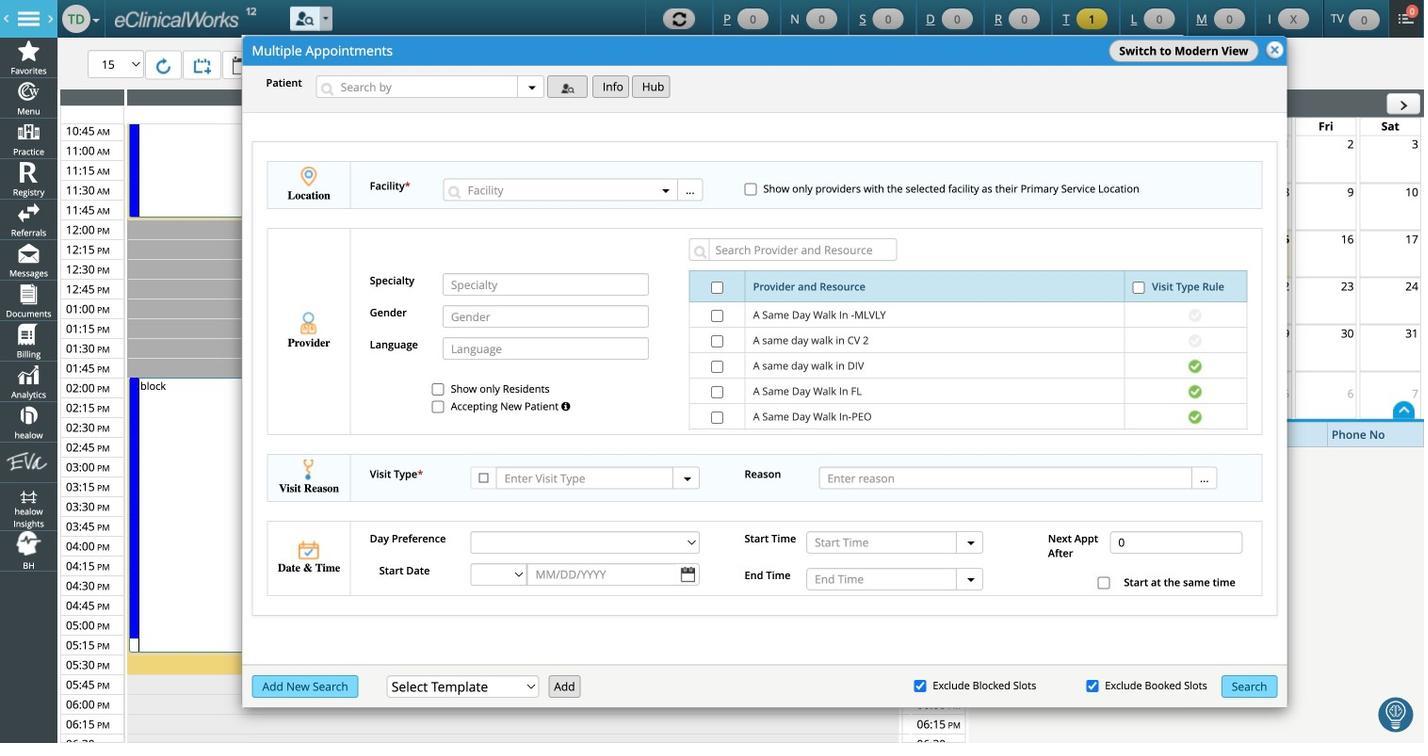 Task type: locate. For each thing, give the bounding box(es) containing it.
2 vertical spatial chk multiappt image
[[1188, 359, 1202, 375]]

0 vertical spatial chk multiappt image
[[1188, 385, 1202, 400]]

nav image
[[18, 12, 40, 26]]

MM/DD/YYYY text field
[[527, 563, 677, 586]]

block image
[[272, 59, 284, 70]]

1 vertical spatial chk multiappt image
[[1188, 410, 1202, 425]]

chk multiappt image
[[1188, 309, 1202, 324], [1188, 334, 1202, 349], [1188, 359, 1202, 375]]

inputcalender image
[[680, 567, 695, 584]]

None checkbox
[[745, 183, 757, 195], [711, 282, 723, 294], [711, 310, 723, 322], [711, 335, 723, 348], [711, 361, 723, 373], [711, 412, 723, 424], [1098, 577, 1110, 589], [914, 680, 926, 692], [1086, 680, 1099, 692], [745, 183, 757, 195], [711, 282, 723, 294], [711, 310, 723, 322], [711, 335, 723, 348], [711, 361, 723, 373], [711, 412, 723, 424], [1098, 577, 1110, 589], [914, 680, 926, 692], [1086, 680, 1099, 692]]

left single arrow image
[[982, 92, 996, 117]]

End Time text field
[[806, 568, 957, 591]]

None button
[[677, 179, 703, 201]]

1 vertical spatial chk multiappt image
[[1188, 334, 1202, 349]]

appointment search & multiple appointment booking image
[[233, 56, 256, 77]]

Specialty text field
[[443, 273, 649, 296]]

black lookup image
[[560, 81, 575, 95]]

refresh scheduler image
[[155, 58, 171, 74]]

this option honors the setting under admin band -> providers -> 'accepting new patients' image
[[561, 401, 570, 412]]

None checkbox
[[1133, 282, 1145, 294], [432, 383, 444, 396], [711, 386, 723, 399], [432, 401, 444, 413], [1133, 282, 1145, 294], [432, 383, 444, 396], [711, 386, 723, 399], [432, 401, 444, 413]]

paste appointment image
[[477, 58, 490, 73]]

right single arrow image
[[1397, 92, 1411, 117]]

1 chk multiappt image from the top
[[1188, 385, 1202, 400]]

Enter Visit Type text field
[[496, 467, 674, 489]]

chk multiappt image
[[1188, 385, 1202, 400], [1188, 410, 1202, 425]]

Gender text field
[[443, 305, 649, 328]]

0 vertical spatial chk multiappt image
[[1188, 309, 1202, 324]]



Task type: describe. For each thing, give the bounding box(es) containing it.
Minute text field
[[1110, 531, 1243, 554]]

bump list image
[[305, 58, 319, 73]]

1 chk multiappt image from the top
[[1188, 309, 1202, 324]]

2 chk multiappt image from the top
[[1188, 334, 1202, 349]]

Search by  text field
[[316, 75, 517, 98]]

Language text field
[[443, 337, 649, 360]]

Facility text field
[[443, 179, 652, 201]]

3 chk multiappt image from the top
[[1188, 359, 1202, 375]]

Start Time text field
[[806, 531, 957, 554]]

single appointment image
[[193, 58, 211, 74]]

rightarrow image
[[4, 15, 9, 24]]

  Search Provider and Resource text field
[[709, 238, 897, 261]]

2 chk multiappt image from the top
[[1188, 410, 1202, 425]]

leftarrow image
[[47, 15, 53, 24]]

copy image
[[421, 58, 433, 73]]



